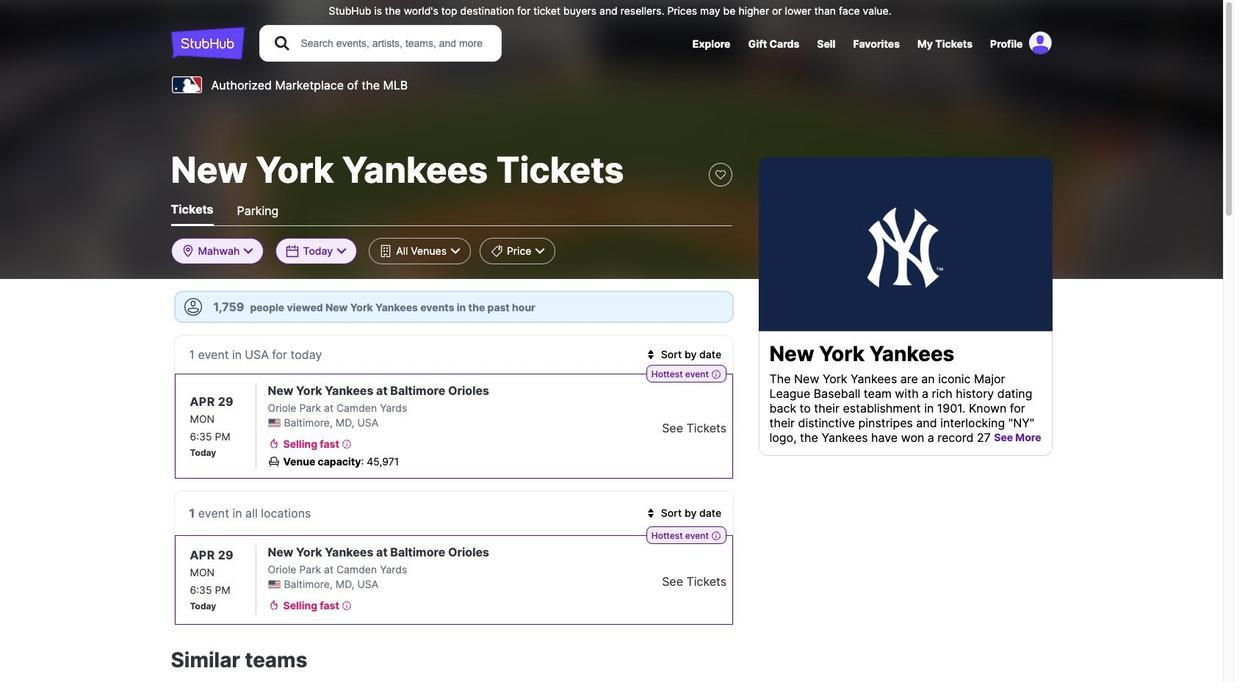 Task type: vqa. For each thing, say whether or not it's contained in the screenshot.
4th the Soleil: from the bottom of the page
no



Task type: locate. For each thing, give the bounding box(es) containing it.
0 vertical spatial tooltip image
[[711, 369, 721, 380]]

partner logo 0 image
[[172, 76, 205, 93]]

team logo image
[[850, 192, 960, 302]]

None field
[[171, 238, 264, 264], [276, 238, 357, 264], [369, 238, 471, 264], [480, 238, 556, 264], [171, 238, 264, 264], [276, 238, 357, 264], [369, 238, 471, 264], [480, 238, 556, 264]]

tooltip image
[[711, 369, 721, 380], [342, 440, 352, 450], [342, 601, 352, 611]]

stubhub image
[[171, 25, 244, 62]]



Task type: describe. For each thing, give the bounding box(es) containing it.
Search events, artists, teams, and more field
[[299, 35, 487, 51]]

2 vertical spatial tooltip image
[[342, 601, 352, 611]]

1 vertical spatial tooltip image
[[342, 440, 352, 450]]

us national flag image
[[268, 580, 280, 589]]

us national flag image
[[268, 419, 280, 428]]

tooltip image
[[711, 531, 721, 541]]



